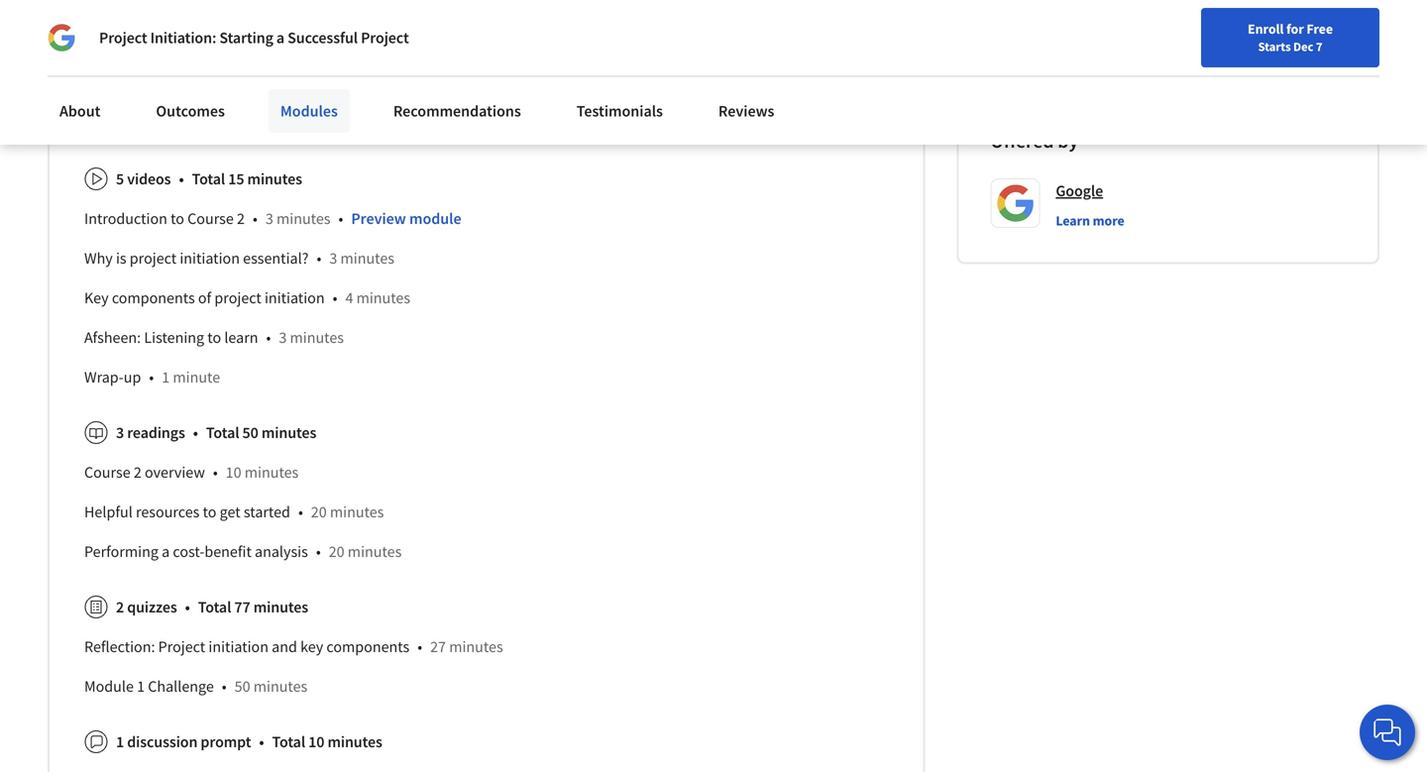 Task type: vqa. For each thing, say whether or not it's contained in the screenshot.
top quizzes
yes



Task type: describe. For each thing, give the bounding box(es) containing it.
up
[[124, 367, 141, 387]]

recommendations
[[393, 101, 521, 121]]

about
[[59, 101, 101, 121]]

why is project initiation essential? • 3 minutes
[[84, 249, 394, 268]]

• right challenge
[[222, 677, 227, 697]]

• right learn
[[266, 328, 271, 348]]

• right analysis
[[316, 542, 321, 562]]

3 down up
[[116, 423, 124, 443]]

helpful resources to get started • 20 minutes
[[84, 502, 384, 522]]

google for google
[[1056, 181, 1103, 201]]

readings inside hide info about module content region
[[127, 423, 185, 443]]

20 for performing a cost-benefit analysis
[[329, 542, 345, 562]]

preview module link
[[351, 209, 462, 229]]

1 horizontal spatial 2 quizzes
[[365, 66, 425, 86]]

by
[[1058, 129, 1079, 153]]

analysis
[[255, 542, 308, 562]]

modules link
[[269, 89, 350, 133]]

• left 77
[[185, 597, 190, 617]]

about
[[165, 113, 201, 131]]

323
[[1052, 57, 1073, 75]]

listening
[[144, 328, 204, 348]]

is
[[116, 249, 126, 268]]

15
[[228, 169, 244, 189]]

performing
[[84, 542, 159, 562]]

2 quizzes inside hide info about module content region
[[116, 597, 177, 617]]

learners
[[1202, 57, 1249, 75]]

resources
[[136, 502, 200, 522]]

1 vertical spatial 10
[[308, 732, 325, 752]]

27
[[430, 637, 446, 657]]

77
[[234, 597, 250, 617]]

content
[[252, 113, 299, 131]]

total for total 10 minutes
[[272, 732, 305, 752]]

discussion inside hide info about module content region
[[127, 732, 198, 752]]

outcomes
[[156, 101, 225, 121]]

total for total 15 minutes
[[192, 169, 225, 189]]

challenge
[[148, 677, 214, 697]]

course 2 overview • 10 minutes
[[84, 463, 299, 482]]

0 horizontal spatial project
[[99, 28, 147, 48]]

2 vertical spatial initiation
[[209, 637, 269, 657]]

dec
[[1294, 39, 1314, 55]]

module inside region
[[409, 209, 462, 229]]

total for total 77 minutes
[[198, 597, 231, 617]]

7
[[1316, 39, 1323, 55]]

get
[[220, 502, 241, 522]]

minute
[[173, 367, 220, 387]]

1 left minute
[[162, 367, 170, 387]]

learn more
[[1056, 212, 1125, 230]]

• right essential?
[[317, 249, 321, 268]]

0 vertical spatial readings
[[245, 66, 302, 86]]

1 up the recommendations
[[489, 66, 497, 86]]

why
[[84, 249, 113, 268]]

helpful
[[84, 502, 133, 522]]

0 vertical spatial to
[[171, 209, 184, 229]]

0 horizontal spatial project
[[130, 249, 177, 268]]

prompt inside hide info about module content region
[[201, 732, 251, 752]]

hide info about module content button
[[76, 104, 306, 139]]

key
[[84, 288, 109, 308]]

1 5 videos from the top
[[116, 66, 170, 86]]

wrap-
[[84, 367, 124, 387]]

• left preview
[[338, 209, 343, 229]]

3 right essential?
[[329, 249, 337, 268]]

• right started
[[298, 502, 303, 522]]

initiation:
[[150, 28, 216, 48]]

introduction
[[84, 209, 167, 229]]

info
[[139, 113, 162, 131]]

• left 4
[[333, 288, 337, 308]]

coursera image
[[24, 16, 150, 48]]

modules
[[280, 101, 338, 121]]

testimonials link
[[565, 89, 675, 133]]

• total 10 minutes
[[259, 732, 382, 752]]

1 horizontal spatial course
[[188, 209, 234, 229]]

learn more button
[[1056, 211, 1125, 231]]

reviews link
[[707, 89, 787, 133]]

hide
[[108, 113, 136, 131]]

afsheen: listening to learn • 3 minutes
[[84, 328, 344, 348]]

essential?
[[243, 249, 309, 268]]

• total 77 minutes
[[185, 597, 308, 617]]

• right up
[[149, 367, 154, 387]]

1 5 from the top
[[116, 66, 124, 86]]

• right the overview
[[213, 463, 218, 482]]

successful
[[288, 28, 358, 48]]

what's included
[[84, 26, 191, 46]]

0 horizontal spatial components
[[112, 288, 195, 308]]

learn
[[224, 328, 258, 348]]

certificates
[[1150, 12, 1226, 32]]

preview
[[351, 209, 406, 229]]

2 horizontal spatial project
[[361, 28, 409, 48]]

1 plugin
[[686, 66, 739, 86]]

0 horizontal spatial course
[[84, 463, 130, 482]]

quizzes inside hide info about module content region
[[127, 597, 177, 617]]

20 for helpful resources to get started
[[311, 502, 327, 522]]

offered
[[991, 129, 1054, 153]]

0 vertical spatial 10
[[226, 463, 241, 482]]

1 horizontal spatial a
[[276, 28, 285, 48]]

reflection:
[[84, 637, 155, 657]]

info about module content element
[[76, 96, 888, 772]]



Task type: locate. For each thing, give the bounding box(es) containing it.
module inside dropdown button
[[203, 113, 249, 131]]

overview
[[145, 463, 205, 482]]

• right courses
[[1130, 55, 1136, 76]]

1 left plugin
[[686, 66, 694, 86]]

1 horizontal spatial 10
[[308, 732, 325, 752]]

key
[[300, 637, 323, 657]]

offered by
[[991, 129, 1079, 153]]

•
[[1130, 55, 1136, 76], [179, 169, 184, 189], [253, 209, 258, 229], [338, 209, 343, 229], [317, 249, 321, 268], [333, 288, 337, 308], [266, 328, 271, 348], [149, 367, 154, 387], [193, 423, 198, 443], [213, 463, 218, 482], [298, 502, 303, 522], [316, 542, 321, 562], [185, 597, 190, 617], [418, 637, 422, 657], [222, 677, 227, 697], [259, 732, 264, 752]]

module 1 challenge • 50 minutes
[[84, 677, 308, 697]]

afsheen:
[[84, 328, 141, 348]]

1 horizontal spatial readings
[[245, 66, 302, 86]]

3
[[234, 66, 242, 86], [265, 209, 273, 229], [329, 249, 337, 268], [279, 328, 287, 348], [116, 423, 124, 443]]

a right starting
[[276, 28, 285, 48]]

starting
[[219, 28, 273, 48]]

5 videos inside hide info about module content region
[[116, 169, 171, 189]]

project left initiation:
[[99, 28, 147, 48]]

1 vertical spatial 1 discussion prompt
[[116, 732, 251, 752]]

videos down what's included
[[127, 66, 170, 86]]

50 up course 2 overview • 10 minutes on the bottom left of page
[[242, 423, 258, 443]]

reflection: project initiation and key components • 27 minutes
[[84, 637, 503, 657]]

videos up introduction
[[127, 169, 171, 189]]

courses
[[1076, 57, 1122, 75]]

1 vertical spatial quizzes
[[127, 597, 177, 617]]

reviews
[[719, 101, 775, 121]]

included
[[133, 26, 191, 46]]

0 vertical spatial 20
[[311, 502, 327, 522]]

3 readings inside hide info about module content region
[[116, 423, 185, 443]]

initiation up of
[[180, 249, 240, 268]]

0 vertical spatial course
[[188, 209, 234, 229]]

0 horizontal spatial discussion
[[127, 732, 198, 752]]

benefit
[[205, 542, 252, 562]]

project right of
[[215, 288, 261, 308]]

0 vertical spatial prompt
[[573, 66, 623, 86]]

10
[[226, 463, 241, 482], [308, 732, 325, 752]]

chat with us image
[[1372, 717, 1404, 748]]

0 horizontal spatial 3 readings
[[116, 423, 185, 443]]

2 vertical spatial to
[[203, 502, 217, 522]]

1 vertical spatial course
[[84, 463, 130, 482]]

5
[[116, 66, 124, 86], [116, 169, 124, 189]]

0 vertical spatial quizzes
[[376, 66, 425, 86]]

plugin
[[697, 66, 739, 86]]

google for google career certificates
[[1052, 12, 1099, 32]]

module right about
[[203, 113, 249, 131]]

learn
[[1056, 212, 1090, 230]]

1 vertical spatial project
[[215, 288, 261, 308]]

1 vertical spatial discussion
[[127, 732, 198, 752]]

8,183,155
[[1144, 57, 1199, 75]]

1 vertical spatial 20
[[329, 542, 345, 562]]

2 5 from the top
[[116, 169, 124, 189]]

• total 50 minutes
[[193, 423, 316, 443]]

discussion down challenge
[[127, 732, 198, 752]]

1 vertical spatial 2 quizzes
[[116, 597, 177, 617]]

0 horizontal spatial 10
[[226, 463, 241, 482]]

2 videos from the top
[[127, 169, 171, 189]]

hide info about module content
[[108, 113, 299, 131]]

to left get
[[203, 502, 217, 522]]

total
[[192, 169, 225, 189], [206, 423, 239, 443], [198, 597, 231, 617], [272, 732, 305, 752]]

0 vertical spatial videos
[[127, 66, 170, 86]]

project
[[99, 28, 147, 48], [361, 28, 409, 48], [158, 637, 205, 657]]

1 vertical spatial components
[[327, 637, 410, 657]]

1 horizontal spatial module
[[409, 209, 462, 229]]

project right successful
[[361, 28, 409, 48]]

quizzes
[[376, 66, 425, 86], [127, 597, 177, 617]]

0 vertical spatial module
[[203, 113, 249, 131]]

0 vertical spatial project
[[130, 249, 177, 268]]

recommendations link
[[381, 89, 533, 133]]

readings up the overview
[[127, 423, 185, 443]]

videos inside hide info about module content region
[[127, 169, 171, 189]]

module
[[84, 677, 134, 697]]

0 vertical spatial initiation
[[180, 249, 240, 268]]

discussion
[[500, 66, 570, 86], [127, 732, 198, 752]]

20 right started
[[311, 502, 327, 522]]

outcomes link
[[144, 89, 237, 133]]

1 horizontal spatial project
[[158, 637, 205, 657]]

enroll
[[1248, 20, 1284, 38]]

0 horizontal spatial 20
[[311, 502, 327, 522]]

key components of project initiation • 4 minutes
[[84, 288, 410, 308]]

quizzes up reflection:
[[127, 597, 177, 617]]

1 horizontal spatial prompt
[[573, 66, 623, 86]]

testimonials
[[577, 101, 663, 121]]

introduction to course 2 • 3 minutes • preview module
[[84, 209, 462, 229]]

of
[[198, 288, 211, 308]]

5 videos up introduction
[[116, 169, 171, 189]]

initiation down essential?
[[265, 288, 325, 308]]

0 vertical spatial discussion
[[500, 66, 570, 86]]

0 horizontal spatial module
[[203, 113, 249, 131]]

hide info about module content region
[[84, 151, 888, 772]]

performing a cost-benefit analysis • 20 minutes
[[84, 542, 402, 562]]

5 videos down what's included
[[116, 66, 170, 86]]

1 right module
[[137, 677, 145, 697]]

0 vertical spatial 1 discussion prompt
[[489, 66, 623, 86]]

1 discussion prompt down challenge
[[116, 732, 251, 752]]

• down "• total 15 minutes" on the left of page
[[253, 209, 258, 229]]

1 vertical spatial google
[[1056, 181, 1103, 201]]

1 horizontal spatial discussion
[[500, 66, 570, 86]]

0 horizontal spatial prompt
[[201, 732, 251, 752]]

3 up essential?
[[265, 209, 273, 229]]

google image
[[48, 24, 75, 52]]

• total 15 minutes
[[179, 169, 302, 189]]

1 videos from the top
[[127, 66, 170, 86]]

components up listening
[[112, 288, 195, 308]]

20
[[311, 502, 327, 522], [329, 542, 345, 562]]

2 5 videos from the top
[[116, 169, 171, 189]]

course
[[188, 209, 234, 229], [84, 463, 130, 482]]

5 videos
[[116, 66, 170, 86], [116, 169, 171, 189]]

started
[[244, 502, 290, 522]]

to right introduction
[[171, 209, 184, 229]]

3 readings down project initiation: starting a successful project
[[234, 66, 302, 86]]

1 discussion prompt up testimonials link
[[489, 66, 623, 86]]

google up "323"
[[1052, 12, 1099, 32]]

1 discussion prompt inside hide info about module content region
[[116, 732, 251, 752]]

• left 15
[[179, 169, 184, 189]]

0 horizontal spatial 2 quizzes
[[116, 597, 177, 617]]

what's
[[84, 26, 130, 46]]

1 horizontal spatial components
[[327, 637, 410, 657]]

a left cost-
[[162, 542, 170, 562]]

2 quizzes
[[365, 66, 425, 86], [116, 597, 177, 617]]

to left learn
[[207, 328, 221, 348]]

1 vertical spatial initiation
[[265, 288, 325, 308]]

total up course 2 overview • 10 minutes on the bottom left of page
[[206, 423, 239, 443]]

20 right analysis
[[329, 542, 345, 562]]

career
[[1102, 12, 1147, 32]]

3 readings up the overview
[[116, 423, 185, 443]]

50 right challenge
[[235, 677, 250, 697]]

50
[[242, 423, 258, 443], [235, 677, 250, 697]]

readings down project initiation: starting a successful project
[[245, 66, 302, 86]]

starts
[[1258, 39, 1291, 55]]

module right preview
[[409, 209, 462, 229]]

and
[[272, 637, 297, 657]]

google
[[1052, 12, 1099, 32], [1056, 181, 1103, 201]]

for
[[1287, 20, 1304, 38]]

3 right learn
[[279, 328, 287, 348]]

to for listening
[[207, 328, 221, 348]]

1 vertical spatial 3 readings
[[116, 423, 185, 443]]

10 up helpful resources to get started • 20 minutes
[[226, 463, 241, 482]]

1
[[489, 66, 497, 86], [686, 66, 694, 86], [162, 367, 170, 387], [137, 677, 145, 697], [116, 732, 124, 752]]

1 vertical spatial module
[[409, 209, 462, 229]]

prompt down module 1 challenge • 50 minutes
[[201, 732, 251, 752]]

4
[[345, 288, 353, 308]]

project initiation: starting a successful project
[[99, 28, 409, 48]]

menu item
[[1068, 20, 1196, 84]]

1 down module
[[116, 732, 124, 752]]

videos
[[127, 66, 170, 86], [127, 169, 171, 189]]

prompt up testimonials link
[[573, 66, 623, 86]]

2 quizzes up reflection:
[[116, 597, 177, 617]]

about link
[[48, 89, 112, 133]]

total left 77
[[198, 597, 231, 617]]

1 vertical spatial 5 videos
[[116, 169, 171, 189]]

5 up introduction
[[116, 169, 124, 189]]

project inside hide info about module content region
[[158, 637, 205, 657]]

google career certificates link
[[1052, 12, 1226, 32]]

total left 15
[[192, 169, 225, 189]]

0 vertical spatial 50
[[242, 423, 258, 443]]

a inside region
[[162, 542, 170, 562]]

1 vertical spatial prompt
[[201, 732, 251, 752]]

1 horizontal spatial project
[[215, 288, 261, 308]]

None search field
[[283, 12, 610, 52]]

1 vertical spatial to
[[207, 328, 221, 348]]

initiation down 77
[[209, 637, 269, 657]]

google link
[[1056, 179, 1103, 203]]

0 vertical spatial 5
[[116, 66, 124, 86]]

323 courses • 8,183,155 learners
[[1052, 55, 1249, 76]]

• down module 1 challenge • 50 minutes
[[259, 732, 264, 752]]

1 vertical spatial 5
[[116, 169, 124, 189]]

enroll for free starts dec 7
[[1248, 20, 1333, 55]]

total for total 50 minutes
[[206, 423, 239, 443]]

5 inside hide info about module content region
[[116, 169, 124, 189]]

5 down the what's
[[116, 66, 124, 86]]

module
[[203, 113, 249, 131], [409, 209, 462, 229]]

10 down key on the left
[[308, 732, 325, 752]]

0 horizontal spatial quizzes
[[127, 597, 177, 617]]

project
[[130, 249, 177, 268], [215, 288, 261, 308]]

free
[[1307, 20, 1333, 38]]

1 vertical spatial a
[[162, 542, 170, 562]]

project right is
[[130, 249, 177, 268]]

2 quizzes up the recommendations
[[365, 66, 425, 86]]

course up helpful
[[84, 463, 130, 482]]

to for resources
[[203, 502, 217, 522]]

initiation
[[180, 249, 240, 268], [265, 288, 325, 308], [209, 637, 269, 657]]

1 vertical spatial readings
[[127, 423, 185, 443]]

• up course 2 overview • 10 minutes on the bottom left of page
[[193, 423, 198, 443]]

more
[[1093, 212, 1125, 230]]

0 vertical spatial 3 readings
[[234, 66, 302, 86]]

discussion up recommendations link
[[500, 66, 570, 86]]

total down and
[[272, 732, 305, 752]]

0 horizontal spatial 1 discussion prompt
[[116, 732, 251, 752]]

0 horizontal spatial a
[[162, 542, 170, 562]]

google career certificates
[[1052, 12, 1226, 32]]

0 vertical spatial a
[[276, 28, 285, 48]]

google up the learn
[[1056, 181, 1103, 201]]

project up challenge
[[158, 637, 205, 657]]

cost-
[[173, 542, 205, 562]]

2
[[365, 66, 373, 86], [237, 209, 245, 229], [134, 463, 142, 482], [116, 597, 124, 617]]

1 horizontal spatial 1 discussion prompt
[[489, 66, 623, 86]]

1 vertical spatial videos
[[127, 169, 171, 189]]

1 horizontal spatial quizzes
[[376, 66, 425, 86]]

• left 27
[[418, 637, 422, 657]]

quizzes up the recommendations
[[376, 66, 425, 86]]

components
[[112, 288, 195, 308], [327, 637, 410, 657]]

a
[[276, 28, 285, 48], [162, 542, 170, 562]]

components right key on the left
[[327, 637, 410, 657]]

3 down starting
[[234, 66, 242, 86]]

0 vertical spatial 2 quizzes
[[365, 66, 425, 86]]

0 vertical spatial google
[[1052, 12, 1099, 32]]

wrap-up • 1 minute
[[84, 367, 220, 387]]

course down 15
[[188, 209, 234, 229]]

1 vertical spatial 50
[[235, 677, 250, 697]]

1 horizontal spatial 20
[[329, 542, 345, 562]]

0 vertical spatial components
[[112, 288, 195, 308]]

0 vertical spatial 5 videos
[[116, 66, 170, 86]]

0 horizontal spatial readings
[[127, 423, 185, 443]]

1 horizontal spatial 3 readings
[[234, 66, 302, 86]]



